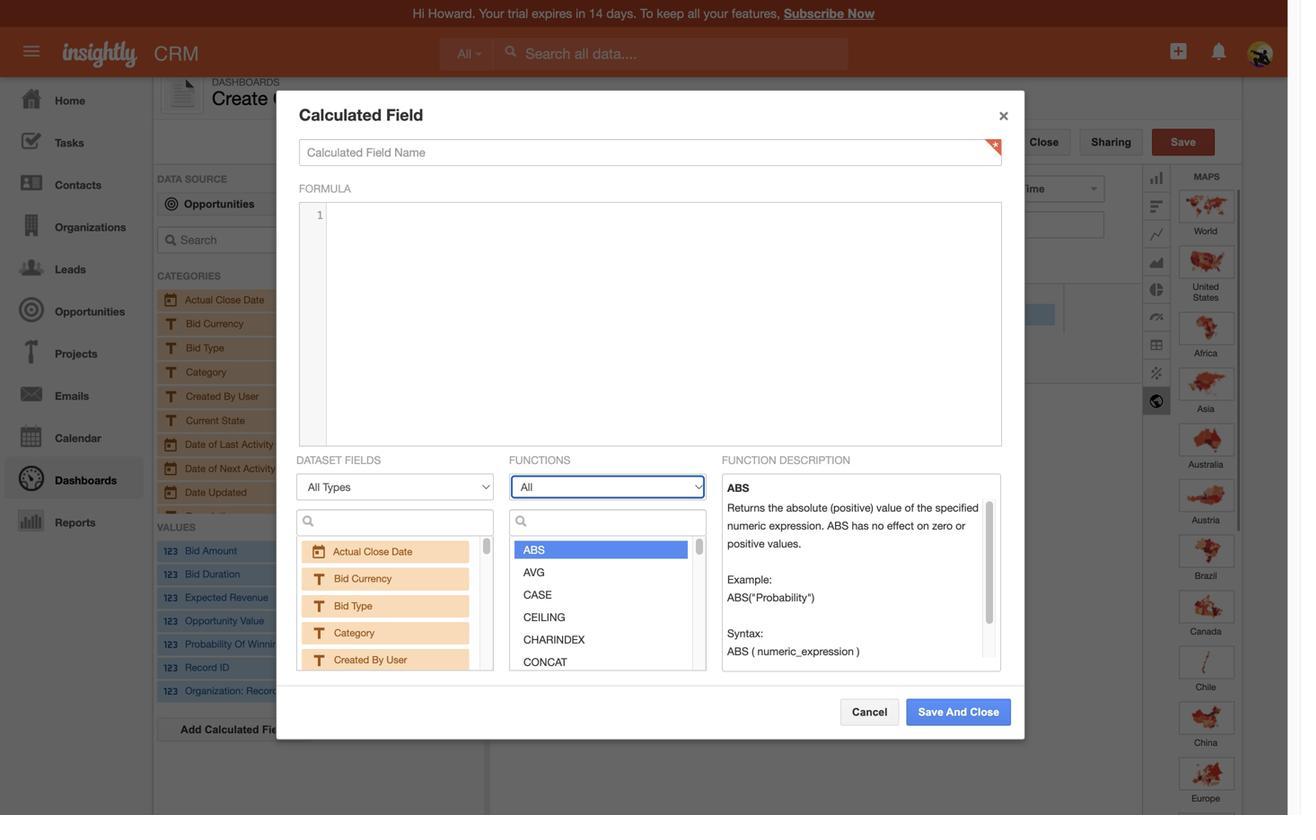 Task type: describe. For each thing, give the bounding box(es) containing it.
# number field
[[324, 382, 378, 402]]

syntax: abs ( numeric_expression )
[[728, 627, 860, 658]]

time
[[1020, 183, 1045, 195]]

subscribe now
[[784, 6, 875, 21]]

2 the from the left
[[917, 502, 933, 514]]

reports link
[[4, 499, 144, 542]]

leads link
[[4, 246, 144, 288]]

colors
[[356, 637, 385, 648]]

function description
[[722, 454, 851, 467]]

cancel
[[852, 706, 888, 719]]

x
[[325, 571, 332, 582]]

field inside × dialog
[[386, 105, 423, 124]]

reports
[[55, 516, 96, 529]]

2 vertical spatial all
[[354, 661, 364, 673]]

bid type for the topmost bid type link
[[186, 342, 224, 354]]

navigation containing home
[[0, 77, 144, 542]]

organizations
[[55, 221, 126, 234]]

close inside group
[[216, 294, 241, 306]]

organization:
[[185, 685, 244, 697]]

state
[[222, 415, 245, 426]]

actual close date link for bid currency link for the topmost bid type link
[[163, 291, 291, 310]]

case
[[524, 589, 552, 601]]

expression.
[[769, 520, 825, 532]]

save and close
[[919, 706, 1000, 719]]

other image
[[1143, 359, 1171, 387]]

date down "search" text box
[[244, 294, 264, 306]]

created by user for the 'category' link corresponding to the topmost bid type link
[[186, 391, 259, 402]]

all time link
[[968, 176, 1105, 203]]

dashboards for dashboards
[[55, 474, 117, 487]]

data source
[[157, 173, 227, 185]]

bid currency for the topmost bid type link
[[186, 318, 244, 330]]

date for date range field
[[324, 431, 349, 443]]

)
[[857, 645, 860, 658]]

0 vertical spatial opportunities link
[[157, 193, 311, 216]]

date inside × dialog
[[392, 546, 413, 558]]

bid for bid currency link for bottommost bid type link
[[334, 573, 349, 585]]

bid currency link for the topmost bid type link
[[163, 315, 291, 334]]

opportunity
[[185, 615, 238, 627]]

1 the from the left
[[768, 502, 783, 514]]

calendar
[[55, 432, 101, 445]]

australia
[[1189, 459, 1224, 470]]

lines
[[347, 527, 370, 538]]

series for series colors
[[325, 637, 353, 648]]

data
[[157, 173, 182, 185]]

series for series labels
[[325, 615, 353, 626]]

save and close button
[[907, 699, 1011, 726]]

syntax:
[[728, 627, 764, 640]]

bid type for bottommost bid type link
[[334, 600, 372, 612]]

created by user for the 'category' link related to bottommost bid type link
[[334, 654, 407, 666]]

1 horizontal spatial record
[[246, 685, 278, 697]]

probability of winning link
[[163, 636, 291, 654]]

all time
[[1004, 183, 1045, 195]]

source
[[185, 173, 227, 185]]

function
[[722, 454, 777, 467]]

rows
[[353, 363, 384, 374]]

bid for bid amount "link"
[[185, 545, 200, 557]]

sharing
[[1092, 136, 1132, 148]]

dashboards for dashboards create card
[[212, 76, 280, 88]]

filters
[[324, 182, 363, 194]]

current state
[[186, 415, 245, 426]]

1 vertical spatial bid type link
[[311, 600, 372, 612]]

all time group
[[490, 165, 1249, 816]]

axis for y axis
[[335, 593, 353, 604]]

contacts
[[55, 179, 102, 191]]

revenue
[[230, 592, 268, 603]]

updated
[[209, 487, 247, 499]]

1 vertical spatial properties
[[394, 661, 439, 673]]

category link for bottommost bid type link
[[311, 627, 375, 639]]

effect
[[887, 520, 914, 532]]

subscribe
[[784, 6, 844, 21]]

currency for bottommost bid type link
[[352, 573, 392, 585]]

0 vertical spatial chart
[[324, 504, 358, 516]]

date of last activity
[[185, 439, 274, 451]]

0 vertical spatial properties
[[361, 504, 424, 516]]

example:
[[728, 574, 772, 586]]

vertical bar image
[[1143, 165, 1171, 192]]

y axis
[[325, 593, 353, 604]]

opportunity value link
[[163, 613, 291, 631]]

calendar link
[[4, 415, 144, 457]]

contacts link
[[4, 162, 144, 204]]

returns the absolute (positive) value of the specified numeric expression. abs has no effect on zero or positive values.
[[728, 502, 979, 550]]

close down lines
[[364, 546, 389, 558]]

user for the 'category' link corresponding to the topmost bid type link
[[238, 391, 259, 402]]

series colors
[[325, 637, 385, 648]]

0 horizontal spatial record
[[185, 662, 217, 674]]

actual close date for bid currency link for the topmost bid type link
[[185, 294, 264, 306]]

of inside returns the absolute (positive) value of the specified numeric expression. abs has no effect on zero or positive values.
[[905, 502, 914, 514]]

1 vertical spatial chart
[[367, 661, 392, 673]]

table image
[[1143, 331, 1171, 359]]

charindex
[[524, 634, 585, 646]]

home
[[55, 94, 85, 107]]

dashboards link
[[4, 457, 144, 499]]

close inside button
[[1030, 136, 1059, 148]]

× dialog
[[276, 90, 1028, 741]]

date for date of next activity
[[185, 463, 206, 475]]

by for the 'category' link corresponding to the topmost bid type link
[[224, 391, 236, 402]]

austria
[[1192, 515, 1220, 525]]

date of last activity link
[[163, 436, 291, 455]]

maps
[[1194, 171, 1220, 182]]

save for save
[[1171, 136, 1196, 148]]

last
[[220, 439, 239, 451]]

bid amount link
[[163, 543, 291, 561]]

opportunity value
[[185, 615, 264, 627]]

dataset fields
[[296, 454, 381, 467]]

labels
[[356, 615, 385, 626]]

of
[[235, 639, 245, 650]]

created by user link for the 'category' link corresponding to the topmost bid type link
[[163, 388, 291, 407]]

× button
[[990, 96, 1019, 132]]

canada
[[1191, 627, 1222, 637]]

field for date range field
[[390, 431, 418, 443]]

actual for bid currency link for the topmost bid type link
[[185, 294, 213, 306]]

id inside record id link
[[220, 662, 229, 674]]

actual for bid currency link for bottommost bid type link
[[333, 546, 361, 558]]

expected
[[185, 592, 227, 603]]

close button
[[1018, 129, 1071, 156]]

1 vertical spatial opportunities link
[[4, 288, 144, 331]]

Enter Chart Title (Required) text field
[[508, 176, 947, 203]]

date updated link
[[163, 484, 291, 503]]

series labels
[[325, 615, 385, 626]]

home link
[[4, 77, 144, 119]]

bid duration
[[185, 568, 240, 580]]

tasks
[[55, 137, 84, 149]]

Calculated Field Name text field
[[299, 139, 1002, 166]]

notifications image
[[1209, 40, 1230, 62]]

returns
[[728, 502, 765, 514]]

now
[[848, 6, 875, 21]]

no
[[872, 520, 884, 532]]

reset
[[325, 661, 351, 673]]

abs("probability")
[[728, 591, 815, 604]]

emails
[[55, 390, 89, 402]]

opportunities inside group
[[184, 198, 255, 210]]

abs up avg
[[524, 544, 545, 556]]

all for all
[[458, 47, 472, 61]]



Task type: locate. For each thing, give the bounding box(es) containing it.
1 horizontal spatial opportunities link
[[157, 193, 311, 216]]

0 horizontal spatial opportunities
[[55, 305, 125, 318]]

1 vertical spatial save
[[919, 706, 944, 719]]

created by user link up state
[[163, 388, 291, 407]]

crm
[[154, 42, 199, 65]]

date of next activity link
[[163, 460, 291, 479]]

0 vertical spatial id
[[220, 662, 229, 674]]

1 vertical spatial created
[[334, 654, 369, 666]]

1 horizontal spatial category link
[[311, 627, 375, 639]]

actual close date link down "categories"
[[163, 291, 291, 310]]

date of next activity
[[185, 463, 275, 475]]

id down probability of winning link
[[220, 662, 229, 674]]

create
[[212, 87, 268, 109]]

avg
[[524, 566, 545, 579]]

1 horizontal spatial created
[[334, 654, 369, 666]]

by down the colors
[[372, 654, 384, 666]]

activity for date of next activity
[[243, 463, 275, 475]]

actual inside group
[[185, 294, 213, 306]]

0 vertical spatial bid type link
[[163, 340, 291, 358]]

1 vertical spatial by
[[372, 654, 384, 666]]

all for all time
[[1004, 183, 1017, 195]]

calculated down organization: record id link
[[205, 724, 259, 736]]

actual down "categories"
[[185, 294, 213, 306]]

0 vertical spatial calculated
[[299, 105, 382, 124]]

date for date updated
[[185, 487, 206, 499]]

category link for the topmost bid type link
[[163, 364, 291, 383]]

bid for bid currency link for the topmost bid type link
[[186, 318, 201, 330]]

1 horizontal spatial description
[[780, 454, 851, 467]]

none text field inside × dialog
[[296, 510, 494, 537]]

1 horizontal spatial actual
[[333, 546, 361, 558]]

0 vertical spatial axis
[[334, 571, 353, 582]]

numeric
[[728, 520, 766, 532]]

close inside button
[[970, 706, 1000, 719]]

0 vertical spatial record
[[185, 662, 217, 674]]

gauges image
[[1143, 303, 1171, 331]]

bid currency link
[[163, 315, 291, 334], [311, 573, 392, 585]]

created inside × dialog
[[334, 654, 369, 666]]

of left last
[[209, 439, 217, 451]]

1 horizontal spatial all
[[458, 47, 472, 61]]

card image
[[164, 75, 200, 110]]

1 vertical spatial all
[[1004, 183, 1017, 195]]

description
[[780, 454, 851, 467], [186, 511, 236, 522]]

1 horizontal spatial by
[[372, 654, 384, 666]]

user inside group
[[238, 391, 259, 402]]

actual close date
[[185, 294, 264, 306], [333, 546, 413, 558]]

opportunities up projects link at the left top of page
[[55, 305, 125, 318]]

save for save and close
[[919, 706, 944, 719]]

china
[[1195, 738, 1218, 748]]

1 vertical spatial bid currency
[[334, 573, 392, 585]]

Chart Description.... text field
[[508, 212, 1105, 238]]

bid type inside group
[[186, 342, 224, 354]]

world
[[1195, 226, 1218, 236]]

1 horizontal spatial save
[[1171, 136, 1196, 148]]

current state link
[[163, 412, 291, 431]]

1 vertical spatial field
[[390, 431, 418, 443]]

save left and
[[919, 706, 944, 719]]

opportunities link up "search" text box
[[157, 193, 311, 216]]

ceiling
[[524, 611, 566, 624]]

by for the 'category' link related to bottommost bid type link
[[372, 654, 384, 666]]

dashboards inside dashboards link
[[55, 474, 117, 487]]

bid currency inside × dialog
[[334, 573, 392, 585]]

axis right y
[[335, 593, 353, 604]]

currency down "categories"
[[204, 318, 244, 330]]

0 vertical spatial user
[[238, 391, 259, 402]]

abs left has
[[828, 520, 849, 532]]

0 vertical spatial of
[[209, 439, 217, 451]]

cancel button
[[841, 699, 900, 726]]

date left 'updated'
[[185, 487, 206, 499]]

of for last
[[209, 439, 217, 451]]

y
[[325, 593, 332, 604]]

reset all chart properties
[[325, 661, 439, 673]]

category link
[[163, 364, 291, 383], [311, 627, 375, 639]]

created for the 'category' link corresponding to the topmost bid type link
[[186, 391, 221, 402]]

1 horizontal spatial chart
[[367, 661, 392, 673]]

0 horizontal spatial calculated
[[205, 724, 259, 736]]

series down y axis
[[325, 615, 353, 626]]

type up series labels
[[352, 600, 372, 612]]

current
[[186, 415, 219, 426]]

concat
[[524, 656, 567, 669]]

0 horizontal spatial category
[[186, 366, 226, 378]]

states
[[1194, 292, 1219, 303]]

on
[[917, 520, 929, 532]]

projects
[[55, 348, 98, 360]]

bid currency up y axis
[[334, 573, 392, 585]]

line image
[[1143, 220, 1171, 247]]

0 horizontal spatial all
[[354, 661, 364, 673]]

Search all data.... text field
[[494, 38, 848, 70]]

created by user inside × dialog
[[334, 654, 407, 666]]

close up the all time link
[[1030, 136, 1059, 148]]

0 vertical spatial category link
[[163, 364, 291, 383]]

1 vertical spatial actual close date link
[[311, 546, 413, 558]]

1 vertical spatial bid currency link
[[311, 573, 392, 585]]

abs inside syntax: abs ( numeric_expression )
[[728, 645, 749, 658]]

actual close date inside group
[[185, 294, 264, 306]]

x axis
[[325, 571, 353, 582]]

0 horizontal spatial created by user link
[[163, 388, 291, 407]]

(positive)
[[831, 502, 874, 514]]

description inside description link
[[186, 511, 236, 522]]

0 vertical spatial bid currency
[[186, 318, 244, 330]]

category for the 'category' link related to bottommost bid type link
[[334, 627, 375, 639]]

1 horizontal spatial actual close date link
[[311, 546, 413, 558]]

created for the 'category' link related to bottommost bid type link
[[334, 654, 369, 666]]

actual close date link down lines
[[311, 546, 413, 558]]

bid type up series labels
[[334, 600, 372, 612]]

bid currency inside group
[[186, 318, 244, 330]]

by inside × dialog
[[372, 654, 384, 666]]

1 horizontal spatial created by user link
[[311, 654, 407, 666]]

created
[[186, 391, 221, 402], [334, 654, 369, 666]]

united
[[1193, 282, 1220, 292]]

0 horizontal spatial created
[[186, 391, 221, 402]]

bid for bid duration link
[[185, 568, 200, 580]]

actual close date link inside × dialog
[[311, 546, 413, 558]]

leads
[[55, 263, 86, 276]]

save up maps
[[1171, 136, 1196, 148]]

bid currency down "categories"
[[186, 318, 244, 330]]

bid type up the current
[[186, 342, 224, 354]]

type
[[204, 342, 224, 354], [352, 600, 372, 612]]

calculated inside group
[[205, 724, 259, 736]]

1 horizontal spatial bid currency link
[[311, 573, 392, 585]]

chart up grid
[[324, 504, 358, 516]]

created by user up the current state
[[186, 391, 259, 402]]

1 vertical spatial calculated
[[205, 724, 259, 736]]

currency
[[204, 318, 244, 330], [352, 573, 392, 585]]

bid type link up state
[[163, 340, 291, 358]]

close down "categories"
[[216, 294, 241, 306]]

search image for functions
[[515, 515, 527, 528]]

add calculated field
[[181, 724, 287, 736]]

by inside group
[[224, 391, 236, 402]]

group containing opportunities
[[154, 165, 484, 816]]

actual down grid lines
[[333, 546, 361, 558]]

date down the current
[[185, 439, 206, 451]]

id down winning
[[281, 685, 291, 697]]

calculated up filters
[[299, 105, 382, 124]]

dashboards create card
[[212, 76, 314, 109]]

1 axis from the top
[[334, 571, 353, 582]]

opportunities down source
[[184, 198, 255, 210]]

currency inside × dialog
[[352, 573, 392, 585]]

values
[[157, 522, 196, 534]]

actual inside × dialog
[[333, 546, 361, 558]]

1 horizontal spatial search image
[[515, 515, 527, 528]]

close right and
[[970, 706, 1000, 719]]

dashboards right card image
[[212, 76, 280, 88]]

0 horizontal spatial user
[[238, 391, 259, 402]]

abs inside returns the absolute (positive) value of the specified numeric expression. abs has no effect on zero or positive values.
[[828, 520, 849, 532]]

category inside group
[[186, 366, 226, 378]]

0 horizontal spatial chart
[[324, 504, 358, 516]]

2 search image from the left
[[515, 515, 527, 528]]

0 vertical spatial created
[[186, 391, 221, 402]]

date up dataset fields
[[324, 431, 349, 443]]

0 horizontal spatial id
[[220, 662, 229, 674]]

1 horizontal spatial type
[[352, 600, 372, 612]]

activity right last
[[241, 439, 274, 451]]

bid currency link for bottommost bid type link
[[311, 573, 392, 585]]

horizontal bar image
[[1143, 192, 1171, 220]]

0 vertical spatial currency
[[204, 318, 244, 330]]

0 horizontal spatial the
[[768, 502, 783, 514]]

actual close date inside × dialog
[[333, 546, 413, 558]]

united states
[[1193, 282, 1220, 303]]

asia
[[1198, 404, 1215, 414]]

amount
[[203, 545, 237, 557]]

category for the 'category' link corresponding to the topmost bid type link
[[186, 366, 226, 378]]

0 horizontal spatial category link
[[163, 364, 291, 383]]

created down series colors
[[334, 654, 369, 666]]

all inside "link"
[[458, 47, 472, 61]]

None text field
[[509, 510, 707, 537]]

1 vertical spatial of
[[209, 463, 217, 475]]

type inside group
[[204, 342, 224, 354]]

activity right next at bottom
[[243, 463, 275, 475]]

actual close date down lines
[[333, 546, 413, 558]]

dashboards up reports link on the bottom left
[[55, 474, 117, 487]]

numeric_expression
[[758, 645, 854, 658]]

bid type inside × dialog
[[334, 600, 372, 612]]

series
[[325, 615, 353, 626], [325, 637, 353, 648]]

actual close date down "categories"
[[185, 294, 264, 306]]

date down chart properties
[[392, 546, 413, 558]]

close
[[1030, 136, 1059, 148], [216, 294, 241, 306], [364, 546, 389, 558], [970, 706, 1000, 719]]

currency for the topmost bid type link
[[204, 318, 244, 330]]

opportunities
[[184, 198, 255, 210], [55, 305, 125, 318]]

search image up avg
[[515, 515, 527, 528]]

bid for bottommost bid type link
[[334, 600, 349, 612]]

created by user link for the 'category' link related to bottommost bid type link
[[311, 654, 407, 666]]

date up the 'date updated'
[[185, 463, 206, 475]]

grid lines
[[325, 527, 370, 538]]

0 horizontal spatial opportunities link
[[4, 288, 144, 331]]

0 horizontal spatial dashboards
[[55, 474, 117, 487]]

add calculated field link
[[157, 718, 311, 742]]

0 vertical spatial description
[[780, 454, 851, 467]]

functions
[[509, 454, 571, 467]]

bid currency link down "categories"
[[163, 315, 291, 334]]

of up effect at the right
[[905, 502, 914, 514]]

legend
[[325, 549, 359, 560]]

chart down the colors
[[367, 661, 392, 673]]

category
[[186, 366, 226, 378], [334, 627, 375, 639]]

of for next
[[209, 463, 217, 475]]

0 horizontal spatial actual
[[185, 294, 213, 306]]

pie & funnel image
[[1143, 275, 1171, 303]]

actual close date for bid currency link for bottommost bid type link
[[333, 546, 413, 558]]

category link down series labels
[[311, 627, 375, 639]]

bid duration link
[[163, 566, 291, 584]]

category inside × dialog
[[334, 627, 375, 639]]

0 horizontal spatial actual close date
[[185, 294, 264, 306]]

search image left grid
[[302, 515, 314, 528]]

Search text field
[[157, 227, 311, 254]]

0 vertical spatial by
[[224, 391, 236, 402]]

0 vertical spatial actual close date
[[185, 294, 264, 306]]

1 series from the top
[[325, 615, 353, 626]]

currency inside group
[[204, 318, 244, 330]]

next
[[220, 463, 241, 475]]

1 vertical spatial created by user link
[[311, 654, 407, 666]]

0 horizontal spatial currency
[[204, 318, 244, 330]]

grid
[[325, 527, 344, 538]]

bid
[[186, 318, 201, 330], [186, 342, 201, 354], [185, 545, 200, 557], [185, 568, 200, 580], [334, 573, 349, 585], [334, 600, 349, 612]]

1 horizontal spatial actual close date
[[333, 546, 413, 558]]

axis right x
[[334, 571, 353, 582]]

bid currency for bottommost bid type link
[[334, 573, 392, 585]]

1 horizontal spatial the
[[917, 502, 933, 514]]

emails link
[[4, 373, 144, 415]]

created up the current
[[186, 391, 221, 402]]

description inside × dialog
[[780, 454, 851, 467]]

range
[[352, 431, 387, 443]]

calculated inside × dialog
[[299, 105, 382, 124]]

series up reset
[[325, 637, 353, 648]]

bid type link up series labels
[[311, 600, 372, 612]]

add
[[181, 724, 202, 736]]

activity for date of last activity
[[241, 439, 274, 451]]

the up on
[[917, 502, 933, 514]]

×
[[999, 103, 1010, 125]]

search image
[[302, 515, 314, 528], [515, 515, 527, 528]]

category link up state
[[163, 364, 291, 383]]

0 horizontal spatial search image
[[302, 515, 314, 528]]

0 horizontal spatial created by user
[[186, 391, 259, 402]]

1 vertical spatial user
[[387, 654, 407, 666]]

0 vertical spatial series
[[325, 615, 353, 626]]

record down probability
[[185, 662, 217, 674]]

currency up y axis
[[352, 573, 392, 585]]

1 horizontal spatial currency
[[352, 573, 392, 585]]

0 horizontal spatial bid type
[[186, 342, 224, 354]]

axis for x axis
[[334, 571, 353, 582]]

0 vertical spatial activity
[[241, 439, 274, 451]]

abs left (
[[728, 645, 749, 658]]

1 vertical spatial category
[[334, 627, 375, 639]]

1 horizontal spatial bid currency
[[334, 573, 392, 585]]

specified
[[936, 502, 979, 514]]

user inside × dialog
[[387, 654, 407, 666]]

2 horizontal spatial all
[[1004, 183, 1017, 195]]

save inside × dialog
[[919, 706, 944, 719]]

search image for dataset fields
[[302, 515, 314, 528]]

record id
[[185, 662, 229, 674]]

probability
[[185, 639, 232, 650]]

created by user
[[186, 391, 259, 402], [334, 654, 407, 666]]

of
[[209, 439, 217, 451], [209, 463, 217, 475], [905, 502, 914, 514]]

0 vertical spatial actual close date link
[[163, 291, 291, 310]]

category up the current
[[186, 366, 226, 378]]

0 horizontal spatial bid type link
[[163, 340, 291, 358]]

abs up returns
[[728, 482, 750, 494]]

(
[[752, 645, 755, 658]]

date for date of last activity
[[185, 439, 206, 451]]

save
[[1171, 136, 1196, 148], [919, 706, 944, 719]]

shown
[[386, 363, 424, 374]]

0 vertical spatial type
[[204, 342, 224, 354]]

1 vertical spatial actual
[[333, 546, 361, 558]]

date
[[244, 294, 264, 306], [324, 431, 349, 443], [185, 439, 206, 451], [185, 463, 206, 475], [185, 487, 206, 499], [392, 546, 413, 558]]

the up expression.
[[768, 502, 783, 514]]

category down series labels
[[334, 627, 375, 639]]

record down record id link
[[246, 685, 278, 697]]

0 vertical spatial created by user link
[[163, 388, 291, 407]]

group
[[154, 165, 484, 816]]

navigation
[[0, 77, 144, 542]]

area image
[[1143, 247, 1171, 275]]

0 vertical spatial opportunities
[[184, 198, 255, 210]]

1 vertical spatial actual close date
[[333, 546, 413, 558]]

card
[[273, 87, 314, 109]]

bid amount
[[185, 545, 237, 557]]

1 horizontal spatial opportunities
[[184, 198, 255, 210]]

description down the 'date updated'
[[186, 511, 236, 522]]

actual close date link for bid currency link for bottommost bid type link
[[311, 546, 413, 558]]

0 vertical spatial bid currency link
[[163, 315, 291, 334]]

all link
[[440, 38, 494, 70]]

date updated
[[185, 487, 247, 499]]

0 horizontal spatial save
[[919, 706, 944, 719]]

0 horizontal spatial actual close date link
[[163, 291, 291, 310]]

2 series from the top
[[325, 637, 353, 648]]

expected revenue link
[[163, 590, 291, 608]]

description up absolute
[[780, 454, 851, 467]]

bid inside "link"
[[185, 545, 200, 557]]

description link
[[163, 508, 291, 527]]

field for add calculated field
[[262, 724, 287, 736]]

1 horizontal spatial dashboards
[[212, 76, 280, 88]]

user for the 'category' link related to bottommost bid type link
[[387, 654, 407, 666]]

0 vertical spatial actual
[[185, 294, 213, 306]]

type for bottommost bid type link
[[352, 600, 372, 612]]

1 horizontal spatial bid type link
[[311, 600, 372, 612]]

limit
[[324, 363, 350, 374]]

bid currency link up y axis
[[311, 573, 392, 585]]

1 vertical spatial dashboards
[[55, 474, 117, 487]]

0 horizontal spatial bid currency link
[[163, 315, 291, 334]]

1 vertical spatial type
[[352, 600, 372, 612]]

type inside × dialog
[[352, 600, 372, 612]]

value
[[240, 615, 264, 627]]

2 vertical spatial of
[[905, 502, 914, 514]]

limit rows shown
[[324, 363, 424, 374]]

value
[[877, 502, 902, 514]]

id inside organization: record id link
[[281, 685, 291, 697]]

by up state
[[224, 391, 236, 402]]

has
[[852, 520, 869, 532]]

1 horizontal spatial bid type
[[334, 600, 372, 612]]

created by user down the colors
[[334, 654, 407, 666]]

created inside group
[[186, 391, 221, 402]]

1 horizontal spatial category
[[334, 627, 375, 639]]

0 vertical spatial category
[[186, 366, 226, 378]]

record
[[185, 662, 217, 674], [246, 685, 278, 697]]

0 vertical spatial save
[[1171, 136, 1196, 148]]

created by user link down series colors
[[311, 654, 407, 666]]

bid for the topmost bid type link
[[186, 342, 201, 354]]

of left next at bottom
[[209, 463, 217, 475]]

opportunities link down leads
[[4, 288, 144, 331]]

duration
[[203, 568, 240, 580]]

1 search image from the left
[[302, 515, 314, 528]]

2 axis from the top
[[335, 593, 353, 604]]

1 vertical spatial opportunities
[[55, 305, 125, 318]]

1 horizontal spatial id
[[281, 685, 291, 697]]

dashboards inside dashboards create card
[[212, 76, 280, 88]]

example: abs("probability")
[[728, 574, 815, 604]]

fields
[[345, 454, 381, 467]]

created by user inside group
[[186, 391, 259, 402]]

None text field
[[296, 510, 494, 537]]

1 vertical spatial activity
[[243, 463, 275, 475]]

type for the topmost bid type link
[[204, 342, 224, 354]]

1 vertical spatial bid type
[[334, 600, 372, 612]]

type up the current state
[[204, 342, 224, 354]]



Task type: vqa. For each thing, say whether or not it's contained in the screenshot.
leftmost Type
yes



